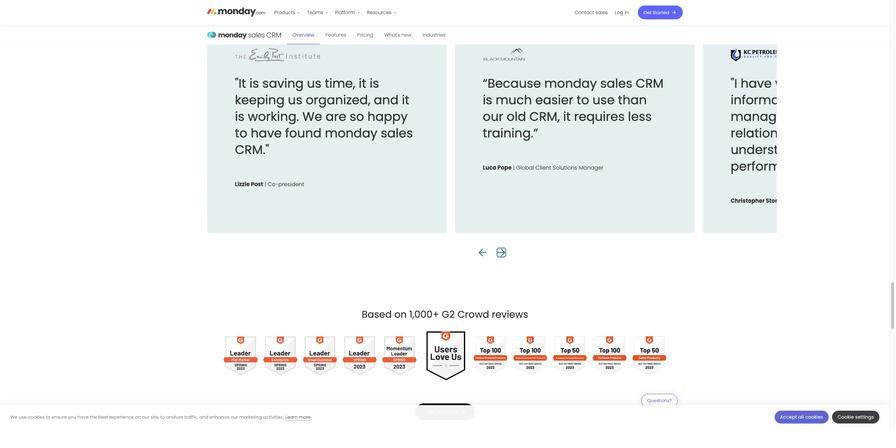Task type: locate. For each thing, give the bounding box(es) containing it.
| left vice on the right top
[[784, 197, 786, 205]]

0 horizontal spatial monday
[[325, 125, 378, 142]]

get started
[[644, 9, 670, 16], [426, 408, 457, 416]]

teams
[[307, 9, 324, 16]]

list containing products
[[271, 0, 400, 25]]

monday.com logo image
[[207, 4, 265, 19]]

| left co-
[[265, 181, 266, 189]]

resources
[[367, 9, 392, 16]]

cookies
[[28, 414, 45, 421], [806, 414, 824, 421]]

and
[[374, 91, 399, 109], [814, 125, 839, 142], [199, 414, 208, 421]]

all right accept
[[799, 414, 804, 421]]

us up found
[[288, 91, 303, 109]]

0 vertical spatial have
[[741, 75, 772, 92]]

sales inside "it is saving us time, it is keeping us organized, and it is working. we are so happy to have found monday sales crm."
[[381, 125, 413, 142]]

1 horizontal spatial get started
[[644, 9, 670, 16]]

products link
[[271, 7, 304, 18]]

lizzie post | co-president
[[235, 181, 305, 189]]

1 horizontal spatial have
[[251, 125, 282, 142]]

1 horizontal spatial cookies
[[806, 414, 824, 421]]

0 horizontal spatial |
[[265, 181, 266, 189]]

on
[[395, 308, 407, 322], [135, 414, 141, 421]]

0 horizontal spatial we
[[10, 414, 17, 421]]

our left old
[[483, 108, 504, 126]]

christopher stone | vice president of business development
[[731, 197, 896, 205]]

to
[[577, 91, 590, 109], [849, 91, 861, 109], [235, 125, 248, 142], [46, 414, 50, 421], [160, 414, 165, 421]]

have right "i
[[741, 75, 772, 92]]

1 horizontal spatial |
[[514, 164, 515, 172]]

time,
[[325, 75, 356, 92]]

0 horizontal spatial cookies
[[28, 414, 45, 421]]

have right you
[[77, 414, 89, 421]]

our down the customer
[[807, 141, 828, 159]]

get inside main "element"
[[644, 9, 652, 16]]

i
[[807, 91, 810, 109]]

industries
[[423, 31, 446, 38]]

1 horizontal spatial list
[[572, 0, 633, 25]]

contact sales button
[[572, 7, 612, 18]]

0 horizontal spatial and
[[199, 414, 208, 421]]

0 horizontal spatial all
[[799, 414, 804, 421]]

0 vertical spatial use
[[593, 91, 615, 109]]

0 horizontal spatial list
[[271, 0, 400, 25]]

0 vertical spatial and
[[374, 91, 399, 109]]

0 horizontal spatial the
[[90, 414, 97, 421]]

traffic,
[[184, 414, 198, 421]]

sales
[[596, 9, 608, 16], [601, 75, 633, 92], [381, 125, 413, 142], [831, 141, 863, 159]]

0 horizontal spatial on
[[135, 414, 141, 421]]

contact sales
[[575, 9, 608, 16]]

is
[[250, 75, 259, 92], [370, 75, 380, 92], [483, 91, 493, 109], [235, 108, 245, 126]]

g2 spring 2023 crm report badges image
[[221, 328, 669, 384]]

on left 1,000+
[[395, 308, 407, 322]]

all inside button
[[799, 414, 804, 421]]

get started button
[[638, 6, 683, 19], [415, 404, 475, 421]]

2 list from the left
[[572, 0, 633, 25]]

0 horizontal spatial get started
[[426, 408, 457, 416]]

cookies right accept
[[806, 414, 824, 421]]

1 horizontal spatial get
[[644, 9, 652, 16]]

list containing contact sales
[[572, 0, 633, 25]]

1 horizontal spatial all
[[855, 75, 869, 92]]

1 horizontal spatial on
[[395, 308, 407, 322]]

blackmountain image
[[483, 48, 570, 62]]

1 vertical spatial have
[[251, 125, 282, 142]]

is left much
[[483, 91, 493, 109]]

dialog
[[0, 406, 890, 430]]

products
[[274, 9, 296, 16]]

global
[[517, 164, 534, 172]]

are
[[326, 108, 347, 126]]

0 vertical spatial get started
[[644, 9, 670, 16]]

1 horizontal spatial monday
[[545, 75, 597, 92]]

what's new
[[385, 31, 412, 38]]

cookies left the ensure at left bottom
[[28, 414, 45, 421]]

g2
[[442, 308, 455, 322]]

0 horizontal spatial get
[[426, 408, 436, 416]]

| for "it is saving us time, it is keeping us organized, and it is working. we are so happy to have found monday sales crm."
[[265, 181, 266, 189]]

1 vertical spatial all
[[799, 414, 804, 421]]

0 horizontal spatial use
[[19, 414, 27, 421]]

2 vertical spatial |
[[784, 197, 786, 205]]

0 vertical spatial started
[[653, 9, 670, 16]]

use
[[593, 91, 615, 109], [19, 414, 27, 421]]

2 horizontal spatial and
[[814, 125, 839, 142]]

0 vertical spatial the
[[873, 75, 893, 92]]

luca pope | global client solutions manager
[[483, 164, 604, 172]]

list
[[271, 0, 400, 25], [572, 0, 633, 25]]

industries link
[[417, 25, 451, 44]]

and inside "it is saving us time, it is keeping us organized, and it is working. we are so happy to have found monday sales crm."
[[374, 91, 399, 109]]

0 vertical spatial all
[[855, 75, 869, 92]]

keeping
[[235, 91, 285, 109]]

1 vertical spatial we
[[10, 414, 17, 421]]

get started inside main "element"
[[644, 9, 670, 16]]

features
[[326, 31, 346, 38]]

crm,
[[530, 108, 560, 126]]

us
[[307, 75, 322, 92], [288, 91, 303, 109]]

main element
[[271, 0, 683, 25]]

all
[[855, 75, 869, 92], [799, 414, 804, 421]]

have inside ""i have visibility into all the information i need to manage customer relationships and understand our sales performance.""
[[741, 75, 772, 92]]

all inside ""i have visibility into all the information i need to manage customer relationships and understand our sales performance.""
[[855, 75, 869, 92]]

relationships
[[731, 125, 811, 142]]

our
[[483, 108, 504, 126], [807, 141, 828, 159], [142, 414, 149, 421], [231, 414, 238, 421]]

|
[[514, 164, 515, 172], [265, 181, 266, 189], [784, 197, 786, 205]]

1 horizontal spatial we
[[303, 108, 323, 126]]

2 horizontal spatial |
[[784, 197, 786, 205]]

2 horizontal spatial it
[[564, 108, 571, 126]]

cookies for all
[[806, 414, 824, 421]]

we inside dialog
[[10, 414, 17, 421]]

need
[[813, 91, 845, 109]]

1 vertical spatial get started button
[[415, 404, 475, 421]]

and down "need"
[[814, 125, 839, 142]]

questions?
[[647, 398, 672, 404]]

cookie settings
[[838, 414, 874, 421]]

crm
[[636, 75, 664, 92]]

2 horizontal spatial have
[[741, 75, 772, 92]]

"because monday sales crm is much easier to use than our old crm, it requires less training."
[[483, 75, 664, 142]]

0 vertical spatial monday
[[545, 75, 597, 92]]

customer
[[788, 108, 848, 126]]

information
[[731, 91, 804, 109]]

monday inside "because monday sales crm is much easier to use than our old crm, it requires less training."
[[545, 75, 597, 92]]

1 vertical spatial |
[[265, 181, 266, 189]]

and right traffic,
[[199, 414, 208, 421]]

best
[[98, 414, 108, 421]]

| right the pope on the right top of the page
[[514, 164, 515, 172]]

cookie settings button
[[833, 411, 880, 424]]

2 vertical spatial have
[[77, 414, 89, 421]]

performance."
[[731, 158, 821, 175]]

log in link
[[612, 7, 633, 18]]

"i have visibility into all the information i need to manage customer relationships and understand our sales performance."
[[731, 75, 893, 175]]

2 vertical spatial and
[[199, 414, 208, 421]]

1 vertical spatial started
[[437, 408, 457, 416]]

monday.com crm and sales image
[[207, 25, 282, 45]]

1 vertical spatial get
[[426, 408, 436, 416]]

we inside "it is saving us time, it is keeping us organized, and it is working. we are so happy to have found monday sales crm."
[[303, 108, 323, 126]]

president
[[279, 181, 305, 189]]

it inside "because monday sales crm is much easier to use than our old crm, it requires less training."
[[564, 108, 571, 126]]

0 vertical spatial we
[[303, 108, 323, 126]]

have inside "it is saving us time, it is keeping us organized, and it is working. we are so happy to have found monday sales crm."
[[251, 125, 282, 142]]

our inside "because monday sales crm is much easier to use than our old crm, it requires less training."
[[483, 108, 504, 126]]

so
[[350, 108, 365, 126]]

1 horizontal spatial use
[[593, 91, 615, 109]]

to inside ""i have visibility into all the information i need to manage customer relationships and understand our sales performance.""
[[849, 91, 861, 109]]

site,
[[151, 414, 159, 421]]

1 vertical spatial get started
[[426, 408, 457, 416]]

0 vertical spatial get started button
[[638, 6, 683, 19]]

learn
[[286, 414, 298, 421]]

and right so
[[374, 91, 399, 109]]

| for "i have visibility into all the information i need to manage customer relationships and understand our sales performance."
[[784, 197, 786, 205]]

than
[[619, 91, 647, 109]]

0 vertical spatial on
[[395, 308, 407, 322]]

1 vertical spatial monday
[[325, 125, 378, 142]]

ensure
[[52, 414, 67, 421]]

started
[[653, 9, 670, 16], [437, 408, 457, 416]]

us left time,
[[307, 75, 322, 92]]

1 vertical spatial on
[[135, 414, 141, 421]]

1 horizontal spatial started
[[653, 9, 670, 16]]

the
[[873, 75, 893, 92], [90, 414, 97, 421]]

our inside ""i have visibility into all the information i need to manage customer relationships and understand our sales performance.""
[[807, 141, 828, 159]]

get
[[644, 9, 652, 16], [426, 408, 436, 416]]

have down 'keeping'
[[251, 125, 282, 142]]

cookies inside button
[[806, 414, 824, 421]]

it
[[359, 75, 367, 92], [402, 91, 410, 109], [564, 108, 571, 126]]

what's
[[385, 31, 400, 38]]

0 vertical spatial get
[[644, 9, 652, 16]]

enhance
[[210, 414, 230, 421]]

you
[[68, 414, 76, 421]]

on right experience at the bottom left
[[135, 414, 141, 421]]

what's new link
[[379, 25, 417, 44]]

0 vertical spatial |
[[514, 164, 515, 172]]

and inside ""i have visibility into all the information i need to manage customer relationships and understand our sales performance.""
[[814, 125, 839, 142]]

1 list from the left
[[271, 0, 400, 25]]

cookies for use
[[28, 414, 45, 421]]

overview
[[293, 31, 315, 38]]

1 horizontal spatial the
[[873, 75, 893, 92]]

organized,
[[306, 91, 371, 109]]

1 horizontal spatial and
[[374, 91, 399, 109]]

1 vertical spatial and
[[814, 125, 839, 142]]

all right into
[[855, 75, 869, 92]]

overview link
[[287, 25, 320, 44]]

is right "it
[[250, 75, 259, 92]]



Task type: describe. For each thing, give the bounding box(es) containing it.
resources link
[[364, 7, 400, 18]]

less
[[629, 108, 652, 126]]

pricing link
[[352, 25, 379, 44]]

crm."
[[235, 141, 269, 159]]

0 horizontal spatial it
[[359, 75, 367, 92]]

is right time,
[[370, 75, 380, 92]]

pope
[[498, 164, 512, 172]]

platform link
[[332, 7, 364, 18]]

training."
[[483, 125, 539, 142]]

visibility
[[776, 75, 824, 92]]

into
[[828, 75, 851, 92]]

questions? button
[[642, 394, 678, 412]]

vice
[[787, 197, 799, 205]]

requires
[[575, 108, 625, 126]]

"it
[[235, 75, 246, 92]]

happy
[[368, 108, 408, 126]]

"i
[[731, 75, 738, 92]]

next item button
[[498, 249, 506, 257]]

manager
[[579, 164, 604, 172]]

started inside main "element"
[[653, 9, 670, 16]]

post
[[251, 181, 264, 189]]

client
[[536, 164, 552, 172]]

much
[[496, 91, 532, 109]]

christopher
[[731, 197, 765, 205]]

pricing
[[357, 31, 373, 38]]

learn more link
[[286, 414, 311, 421]]

sales inside ""i have visibility into all the information i need to manage customer relationships and understand our sales performance.""
[[831, 141, 863, 159]]

0 horizontal spatial get started button
[[415, 404, 475, 421]]

accept all cookies
[[781, 414, 824, 421]]

sales inside "because monday sales crm is much easier to use than our old crm, it requires less training."
[[601, 75, 633, 92]]

reviews
[[492, 308, 529, 322]]

is inside "because monday sales crm is much easier to use than our old crm, it requires less training."
[[483, 91, 493, 109]]

"it is saving us time, it is keeping us organized, and it is working. we are so happy to have found monday sales crm."
[[235, 75, 413, 159]]

log in
[[615, 9, 629, 16]]

contact
[[575, 9, 595, 16]]

sales inside button
[[596, 9, 608, 16]]

of
[[827, 197, 833, 205]]

0 horizontal spatial us
[[288, 91, 303, 109]]

get for leftmost get started button
[[426, 408, 436, 416]]

get for rightmost get started button
[[644, 9, 652, 16]]

1 horizontal spatial get started button
[[638, 6, 683, 19]]

old
[[507, 108, 527, 126]]

emilypost image
[[235, 48, 322, 62]]

1 horizontal spatial it
[[402, 91, 410, 109]]

found
[[285, 125, 322, 142]]

settings
[[856, 414, 874, 421]]

kc 1 image
[[731, 48, 818, 62]]

to inside "it is saving us time, it is keeping us organized, and it is working. we are so happy to have found monday sales crm."
[[235, 125, 248, 142]]

new
[[402, 31, 412, 38]]

log
[[615, 9, 624, 16]]

the inside ""i have visibility into all the information i need to manage customer relationships and understand our sales performance.""
[[873, 75, 893, 92]]

analyze
[[166, 414, 183, 421]]

teams link
[[304, 7, 332, 18]]

cookie
[[838, 414, 854, 421]]

1 vertical spatial use
[[19, 414, 27, 421]]

we use cookies to ensure you have the best experience on our site, to analyze traffic, and enhance our marketing activities. learn more
[[10, 414, 311, 421]]

dialog containing we use cookies to ensure you have the best experience on our site, to analyze traffic, and enhance our marketing activities.
[[0, 406, 890, 430]]

luca
[[483, 164, 497, 172]]

next item image
[[498, 249, 506, 257]]

manage
[[731, 108, 785, 126]]

1 vertical spatial the
[[90, 414, 97, 421]]

1 horizontal spatial us
[[307, 75, 322, 92]]

"because
[[483, 75, 542, 92]]

accept
[[781, 414, 797, 421]]

experience
[[109, 414, 134, 421]]

0 horizontal spatial have
[[77, 414, 89, 421]]

0 horizontal spatial started
[[437, 408, 457, 416]]

in
[[625, 9, 629, 16]]

use inside "because monday sales crm is much easier to use than our old crm, it requires less training."
[[593, 91, 615, 109]]

co-
[[268, 181, 279, 189]]

is down "it
[[235, 108, 245, 126]]

more
[[299, 414, 311, 421]]

monday inside "it is saving us time, it is keeping us organized, and it is working. we are so happy to have found monday sales crm."
[[325, 125, 378, 142]]

development
[[859, 197, 896, 205]]

our right 'enhance'
[[231, 414, 238, 421]]

business
[[834, 197, 858, 205]]

stone
[[767, 197, 783, 205]]

president
[[801, 197, 826, 205]]

crowd
[[458, 308, 489, 322]]

previous item image
[[479, 249, 487, 257]]

working.
[[248, 108, 299, 126]]

marketing
[[239, 414, 262, 421]]

| for "because monday sales crm is much easier to use than our old crm, it requires less training."
[[514, 164, 515, 172]]

our left site,
[[142, 414, 149, 421]]

accept all cookies button
[[775, 411, 829, 424]]

platform
[[335, 9, 356, 16]]

easier
[[536, 91, 574, 109]]

to inside "because monday sales crm is much easier to use than our old crm, it requires less training."
[[577, 91, 590, 109]]

activities.
[[263, 414, 284, 421]]

based on 1,000+ g2 crowd reviews
[[362, 308, 529, 322]]

saving
[[263, 75, 304, 92]]

previous item button
[[479, 249, 487, 257]]

solutions
[[553, 164, 578, 172]]

lizzie
[[235, 181, 250, 189]]

1,000+
[[410, 308, 439, 322]]



Task type: vqa. For each thing, say whether or not it's contained in the screenshot.
Lizzie Post | Co-president at left
yes



